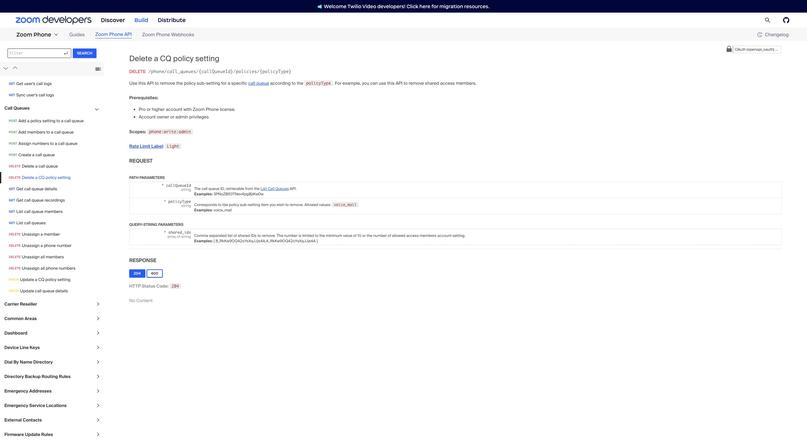 Task type: describe. For each thing, give the bounding box(es) containing it.
no content
[[129, 298, 153, 304]]

code:
[[156, 283, 169, 289]]

zoom phone webhooks
[[142, 31, 194, 38]]

204 inside http status code: 204
[[172, 284, 179, 289]]

http status code: 204
[[129, 283, 179, 289]]

down image
[[54, 33, 58, 37]]

changelog
[[765, 31, 789, 38]]

phone for zoom phone webhooks
[[156, 31, 170, 38]]

phone for zoom phone
[[34, 31, 51, 38]]

zoom for zoom phone api
[[95, 31, 108, 38]]

zoom phone api
[[95, 31, 132, 38]]

here
[[420, 3, 431, 9]]

developers!
[[378, 3, 406, 9]]

zoom phone
[[16, 31, 51, 38]]

204 inside button
[[134, 271, 141, 276]]

http
[[129, 283, 141, 289]]

welcome twilio video developers! click here for migration resources. link
[[311, 3, 496, 10]]

github image
[[783, 17, 790, 23]]

query-
[[129, 222, 143, 227]]

query-string parameters
[[129, 222, 183, 227]]

changelog link
[[758, 31, 789, 38]]

string
[[143, 222, 157, 227]]

api
[[124, 31, 132, 38]]



Task type: vqa. For each thing, say whether or not it's contained in the screenshot.
the top the 200
no



Task type: locate. For each thing, give the bounding box(es) containing it.
zoom phone webhooks link
[[142, 31, 194, 38]]

3 zoom from the left
[[142, 31, 155, 38]]

1 horizontal spatial 204
[[172, 284, 179, 289]]

parameters right string
[[158, 222, 183, 227]]

1 horizontal spatial phone
[[109, 31, 123, 38]]

history image
[[758, 32, 765, 37], [758, 32, 763, 37]]

for
[[432, 3, 439, 9]]

response
[[129, 257, 156, 264]]

status
[[142, 283, 155, 289]]

0 vertical spatial 204
[[134, 271, 141, 276]]

resources.
[[464, 3, 490, 9]]

path
[[129, 175, 139, 180]]

path parameters
[[129, 175, 165, 180]]

video
[[363, 3, 376, 9]]

2 zoom from the left
[[95, 31, 108, 38]]

1 vertical spatial 204
[[172, 284, 179, 289]]

204 right code:
[[172, 284, 179, 289]]

phone left down icon
[[34, 31, 51, 38]]

webhooks
[[171, 31, 194, 38]]

400
[[151, 271, 158, 276]]

phone left webhooks
[[156, 31, 170, 38]]

twilio
[[348, 3, 362, 9]]

400 button
[[147, 270, 163, 278]]

2 horizontal spatial zoom
[[142, 31, 155, 38]]

2 phone from the left
[[109, 31, 123, 38]]

phone
[[34, 31, 51, 38], [109, 31, 123, 38], [156, 31, 170, 38]]

zoom
[[16, 31, 32, 38], [95, 31, 108, 38], [142, 31, 155, 38]]

search image
[[765, 17, 771, 23], [765, 17, 771, 23]]

click
[[407, 3, 419, 9]]

guides
[[69, 31, 85, 38]]

parameters
[[140, 175, 165, 180], [158, 222, 183, 227]]

zoom for zoom phone webhooks
[[142, 31, 155, 38]]

204 button
[[129, 270, 145, 278]]

0 vertical spatial parameters
[[140, 175, 165, 180]]

phone for zoom phone api
[[109, 31, 123, 38]]

3 phone from the left
[[156, 31, 170, 38]]

1 zoom from the left
[[16, 31, 32, 38]]

zoom developer logo image
[[16, 16, 91, 24]]

1 vertical spatial parameters
[[158, 222, 183, 227]]

guides link
[[69, 31, 85, 38]]

zoom phone api link
[[95, 31, 132, 38]]

204
[[134, 271, 141, 276], [172, 284, 179, 289]]

204 up http
[[134, 271, 141, 276]]

1 phone from the left
[[34, 31, 51, 38]]

notification image
[[318, 4, 324, 9], [318, 4, 322, 9]]

0 horizontal spatial phone
[[34, 31, 51, 38]]

1 horizontal spatial zoom
[[95, 31, 108, 38]]

parameters right path
[[140, 175, 165, 180]]

github image
[[783, 17, 790, 23]]

request
[[129, 158, 153, 164]]

welcome twilio video developers! click here for migration resources.
[[324, 3, 490, 9]]

2 horizontal spatial phone
[[156, 31, 170, 38]]

migration
[[440, 3, 463, 9]]

welcome
[[324, 3, 347, 9]]

0 horizontal spatial zoom
[[16, 31, 32, 38]]

zoom for zoom phone
[[16, 31, 32, 38]]

no
[[129, 298, 135, 304]]

content
[[136, 298, 153, 304]]

phone left api
[[109, 31, 123, 38]]

0 horizontal spatial 204
[[134, 271, 141, 276]]



